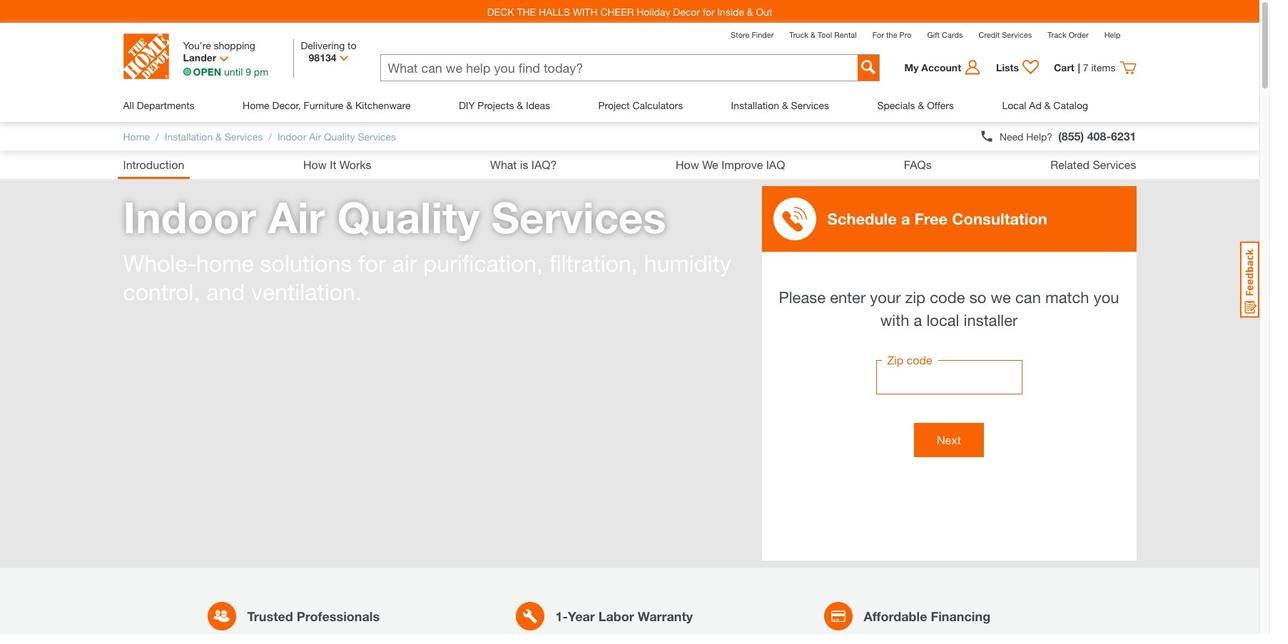 Task type: describe. For each thing, give the bounding box(es) containing it.
specials & offers
[[878, 99, 954, 111]]

7
[[1084, 61, 1089, 74]]

cards
[[942, 30, 963, 39]]

truck & tool rental link
[[790, 30, 857, 39]]

inside
[[718, 5, 744, 17]]

& right "ad"
[[1045, 99, 1051, 111]]

ventilation.
[[251, 278, 362, 306]]

what
[[490, 158, 517, 171]]

& inside "link"
[[517, 99, 523, 111]]

gift cards link
[[928, 30, 963, 39]]

for the pro
[[873, 30, 912, 39]]

0 vertical spatial a
[[902, 210, 911, 228]]

indoor inside indoor air quality services whole-home solutions for air purification, filtration, humidity control, and ventilation.
[[123, 192, 256, 243]]

how for how it works
[[303, 158, 327, 171]]

trusted
[[247, 609, 293, 624]]

lists link
[[990, 59, 1047, 76]]

you're shopping
[[183, 39, 256, 51]]

ad
[[1030, 99, 1042, 111]]

& left "offers"
[[918, 99, 925, 111]]

all departments
[[123, 99, 195, 111]]

(855)
[[1059, 129, 1085, 143]]

the home depot logo link
[[123, 34, 169, 81]]

delivering to
[[301, 39, 357, 51]]

submit search image
[[861, 60, 876, 74]]

0 vertical spatial installation
[[731, 99, 780, 111]]

free
[[915, 210, 948, 228]]

9
[[246, 66, 251, 78]]

order
[[1069, 30, 1089, 39]]

cart
[[1054, 61, 1075, 74]]

please
[[779, 288, 826, 307]]

improve
[[722, 158, 763, 171]]

works
[[340, 158, 372, 171]]

installer
[[964, 311, 1018, 330]]

diy projects & ideas
[[459, 99, 550, 111]]

how we improve iaq
[[676, 158, 786, 171]]

enter
[[830, 288, 866, 307]]

it
[[330, 158, 337, 171]]

my account
[[905, 61, 962, 74]]

open
[[193, 66, 221, 78]]

help
[[1105, 30, 1121, 39]]

0 horizontal spatial installation
[[165, 130, 213, 142]]

a inside the please enter your zip code so we can match you with a local installer
[[914, 311, 923, 330]]

installation & services
[[731, 99, 830, 111]]

whole-
[[123, 250, 196, 277]]

to
[[348, 39, 357, 51]]

& up the iaq at the top of page
[[782, 99, 789, 111]]

truck & tool rental
[[790, 30, 857, 39]]

indoor air quality services whole-home solutions for air purification, filtration, humidity control, and ventilation.
[[123, 192, 732, 306]]

local ad & catalog link
[[1003, 89, 1089, 122]]

& left out
[[747, 5, 754, 17]]

match
[[1046, 288, 1090, 307]]

ideas
[[526, 99, 550, 111]]

offers
[[927, 99, 954, 111]]

halls
[[539, 5, 570, 17]]

track
[[1048, 30, 1067, 39]]

departments
[[137, 99, 195, 111]]

control,
[[123, 278, 200, 306]]

& left 'tool'
[[811, 30, 816, 39]]

indoor air quality services link
[[278, 130, 396, 142]]

delivering
[[301, 39, 345, 51]]

air inside indoor air quality services whole-home solutions for air purification, filtration, humidity control, and ventilation.
[[268, 192, 325, 243]]

faqs
[[904, 158, 932, 171]]

0 vertical spatial air
[[309, 130, 321, 142]]

help?
[[1027, 130, 1053, 142]]

items
[[1092, 61, 1116, 74]]

cheer
[[601, 5, 634, 17]]

schedule a free consultation
[[828, 210, 1048, 228]]

my account link
[[905, 59, 990, 76]]

help link
[[1105, 30, 1121, 39]]

you
[[1094, 288, 1120, 307]]

warranty
[[638, 609, 693, 624]]

related services
[[1051, 158, 1137, 171]]

7 items
[[1084, 61, 1116, 74]]

1-
[[556, 609, 568, 624]]

0 vertical spatial quality
[[324, 130, 355, 142]]

solutions
[[260, 250, 352, 277]]

1-year labor warranty
[[556, 609, 693, 624]]

rental
[[835, 30, 857, 39]]

calculators
[[633, 99, 683, 111]]

with
[[573, 5, 598, 17]]

store finder link
[[731, 30, 774, 39]]

diy projects & ideas link
[[459, 89, 550, 122]]

track order link
[[1048, 30, 1089, 39]]

home for home / installation & services / indoor air quality services
[[123, 130, 150, 142]]



Task type: vqa. For each thing, say whether or not it's contained in the screenshot.
Warranty
yes



Task type: locate. For each thing, give the bounding box(es) containing it.
labor
[[599, 609, 635, 624]]

how left it
[[303, 158, 327, 171]]

1 horizontal spatial how
[[676, 158, 699, 171]]

1 horizontal spatial home
[[243, 99, 270, 111]]

kitchenware
[[355, 99, 411, 111]]

home for home decor, furniture & kitchenware
[[243, 99, 270, 111]]

1 vertical spatial quality
[[337, 192, 480, 243]]

0 horizontal spatial home
[[123, 130, 150, 142]]

iaq
[[767, 158, 786, 171]]

affordable financing
[[864, 609, 991, 624]]

project calculators
[[599, 99, 683, 111]]

projects
[[478, 99, 514, 111]]

credit services
[[979, 30, 1032, 39]]

we
[[703, 158, 719, 171]]

can
[[1016, 288, 1041, 307]]

affordable
[[864, 609, 928, 624]]

deck
[[487, 5, 514, 17]]

home down all
[[123, 130, 150, 142]]

quality up how it works in the left of the page
[[324, 130, 355, 142]]

account
[[922, 61, 962, 74]]

shopping
[[214, 39, 256, 51]]

catalog
[[1054, 99, 1089, 111]]

deck the halls with cheer holiday decor for inside & out
[[487, 5, 773, 17]]

for left inside
[[703, 5, 715, 17]]

zip
[[906, 288, 926, 307]]

so
[[970, 288, 987, 307]]

None telephone field
[[876, 361, 1023, 395]]

a left free
[[902, 210, 911, 228]]

financing
[[931, 609, 991, 624]]

for left air
[[358, 250, 386, 277]]

pm
[[254, 66, 268, 78]]

installation & services link
[[731, 89, 830, 122], [165, 130, 263, 142]]

0 vertical spatial indoor
[[278, 130, 306, 142]]

introduction
[[123, 158, 185, 171]]

0 vertical spatial home
[[243, 99, 270, 111]]

1 horizontal spatial installation
[[731, 99, 780, 111]]

schedule
[[828, 210, 897, 228]]

out
[[756, 5, 773, 17]]

for inside indoor air quality services whole-home solutions for air purification, filtration, humidity control, and ventilation.
[[358, 250, 386, 277]]

credit
[[979, 30, 1000, 39]]

until
[[224, 66, 243, 78]]

please enter your zip code so we can match you with a local installer
[[779, 288, 1120, 330]]

0 horizontal spatial indoor
[[123, 192, 256, 243]]

& right the furniture
[[346, 99, 353, 111]]

air
[[309, 130, 321, 142], [268, 192, 325, 243]]

/ down home decor, furniture & kitchenware link
[[269, 130, 272, 142]]

trusted professionals
[[247, 609, 380, 624]]

consultation
[[953, 210, 1048, 228]]

installation up the improve
[[731, 99, 780, 111]]

specials & offers link
[[878, 89, 954, 122]]

purification,
[[424, 250, 543, 277]]

your
[[870, 288, 901, 307]]

professionals
[[297, 609, 380, 624]]

home left decor,
[[243, 99, 270, 111]]

0 vertical spatial installation & services link
[[731, 89, 830, 122]]

air
[[392, 250, 417, 277]]

2 / from the left
[[269, 130, 272, 142]]

quality inside indoor air quality services whole-home solutions for air purification, filtration, humidity control, and ventilation.
[[337, 192, 480, 243]]

1 vertical spatial installation
[[165, 130, 213, 142]]

diy
[[459, 99, 475, 111]]

1 vertical spatial a
[[914, 311, 923, 330]]

1 horizontal spatial installation & services link
[[731, 89, 830, 122]]

services
[[1002, 30, 1032, 39], [791, 99, 830, 111], [225, 130, 263, 142], [358, 130, 396, 142], [1093, 158, 1137, 171], [492, 192, 666, 243]]

1 how from the left
[[303, 158, 327, 171]]

for for halls
[[703, 5, 715, 17]]

specials
[[878, 99, 916, 111]]

and
[[207, 278, 245, 306]]

feedback link image
[[1241, 241, 1260, 318]]

how for how we improve iaq
[[676, 158, 699, 171]]

what is iaq?
[[490, 158, 557, 171]]

local
[[927, 311, 960, 330]]

2 how from the left
[[676, 158, 699, 171]]

quality
[[324, 130, 355, 142], [337, 192, 480, 243]]

truck
[[790, 30, 809, 39]]

0 vertical spatial for
[[703, 5, 715, 17]]

1 horizontal spatial for
[[703, 5, 715, 17]]

deck the halls with cheer holiday decor for inside & out link
[[487, 5, 773, 17]]

1 / from the left
[[156, 130, 159, 142]]

all departments link
[[123, 89, 195, 122]]

& down open
[[216, 130, 222, 142]]

installation down departments
[[165, 130, 213, 142]]

quality up air
[[337, 192, 480, 243]]

for for quality
[[358, 250, 386, 277]]

/ right 'home' link
[[156, 130, 159, 142]]

need
[[1000, 130, 1024, 142]]

1 vertical spatial indoor
[[123, 192, 256, 243]]

open until 9 pm
[[193, 66, 268, 78]]

holiday
[[637, 5, 671, 17]]

how it works
[[303, 158, 372, 171]]

1 vertical spatial home
[[123, 130, 150, 142]]

home / installation & services / indoor air quality services
[[123, 130, 396, 142]]

1 vertical spatial for
[[358, 250, 386, 277]]

track order
[[1048, 30, 1089, 39]]

/
[[156, 130, 159, 142], [269, 130, 272, 142]]

you're
[[183, 39, 211, 51]]

services inside installation & services link
[[791, 99, 830, 111]]

humidity
[[644, 250, 732, 277]]

0 horizontal spatial installation & services link
[[165, 130, 263, 142]]

credit services link
[[979, 30, 1032, 39]]

a down the zip
[[914, 311, 923, 330]]

finder
[[752, 30, 774, 39]]

local ad & catalog
[[1003, 99, 1089, 111]]

the
[[517, 5, 536, 17]]

with
[[881, 311, 910, 330]]

installation & services link up the iaq at the top of page
[[731, 89, 830, 122]]

home decor, furniture & kitchenware link
[[243, 89, 411, 122]]

air down the furniture
[[309, 130, 321, 142]]

408-
[[1088, 129, 1111, 143]]

pro
[[900, 30, 912, 39]]

furniture
[[304, 99, 344, 111]]

home link
[[123, 130, 150, 142]]

1 horizontal spatial /
[[269, 130, 272, 142]]

how
[[303, 158, 327, 171], [676, 158, 699, 171]]

None text field
[[381, 55, 858, 80], [381, 55, 858, 80], [381, 55, 858, 80], [381, 55, 858, 80]]

1 vertical spatial air
[[268, 192, 325, 243]]

decor,
[[272, 99, 301, 111]]

&
[[747, 5, 754, 17], [811, 30, 816, 39], [346, 99, 353, 111], [517, 99, 523, 111], [782, 99, 789, 111], [918, 99, 925, 111], [1045, 99, 1051, 111], [216, 130, 222, 142]]

for
[[703, 5, 715, 17], [358, 250, 386, 277]]

installation & services link down departments
[[165, 130, 263, 142]]

98134
[[309, 51, 337, 64]]

& left ideas on the top left of the page
[[517, 99, 523, 111]]

for the pro link
[[873, 30, 912, 39]]

0 horizontal spatial a
[[902, 210, 911, 228]]

1 horizontal spatial indoor
[[278, 130, 306, 142]]

project
[[599, 99, 630, 111]]

services inside indoor air quality services whole-home solutions for air purification, filtration, humidity control, and ventilation.
[[492, 192, 666, 243]]

indoor up whole-
[[123, 192, 256, 243]]

how left we
[[676, 158, 699, 171]]

0 horizontal spatial /
[[156, 130, 159, 142]]

home
[[196, 250, 254, 277]]

0 horizontal spatial for
[[358, 250, 386, 277]]

indoor
[[278, 130, 306, 142], [123, 192, 256, 243]]

store
[[731, 30, 750, 39]]

the home depot image
[[123, 34, 169, 79]]

1 vertical spatial installation & services link
[[165, 130, 263, 142]]

indoor down decor,
[[278, 130, 306, 142]]

tool
[[818, 30, 833, 39]]

my
[[905, 61, 919, 74]]

0 horizontal spatial how
[[303, 158, 327, 171]]

home inside home decor, furniture & kitchenware link
[[243, 99, 270, 111]]

air up solutions
[[268, 192, 325, 243]]

1 horizontal spatial a
[[914, 311, 923, 330]]

code
[[930, 288, 966, 307]]



